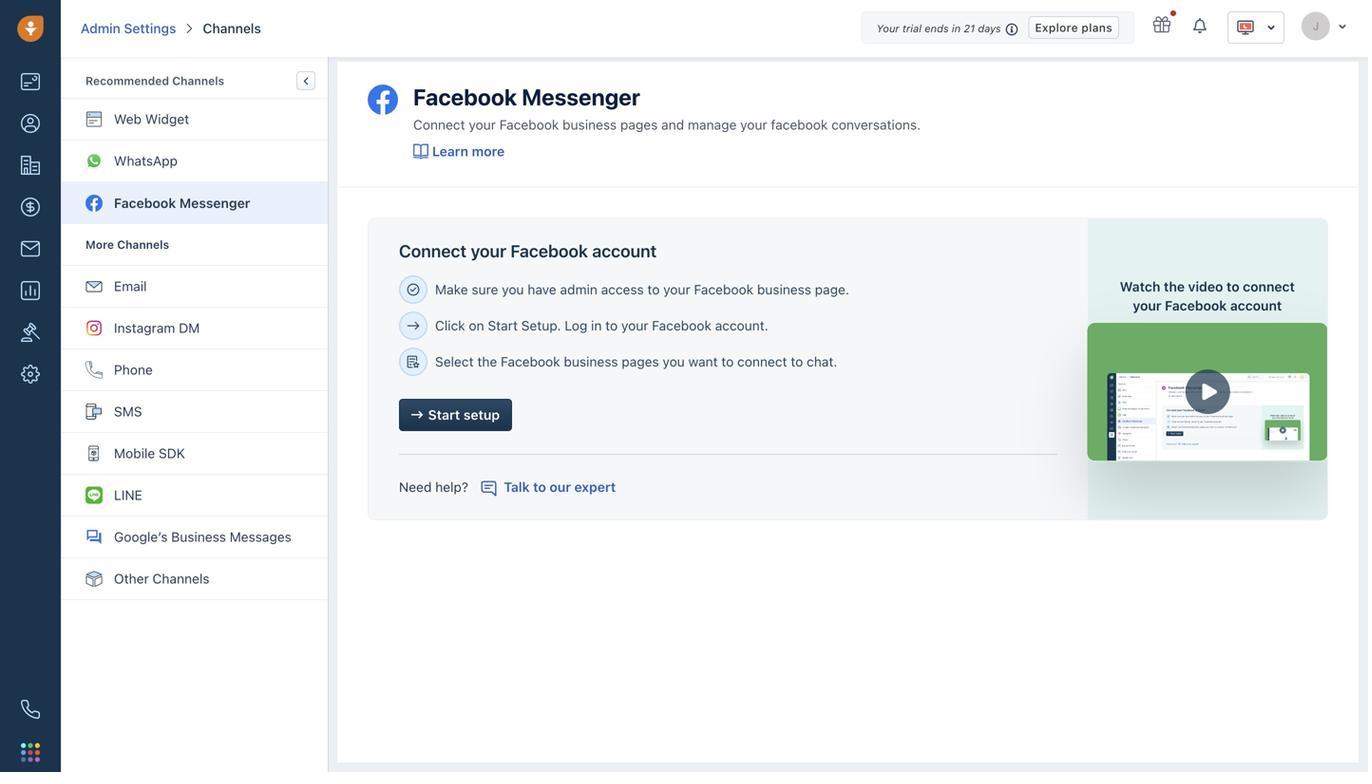 Task type: vqa. For each thing, say whether or not it's contained in the screenshot.
Facebook Messenger link
yes



Task type: locate. For each thing, give the bounding box(es) containing it.
1 vertical spatial connect
[[738, 354, 787, 370]]

admin
[[560, 282, 598, 298]]

channel icon image inside google's business messages link
[[86, 529, 103, 546]]

0 vertical spatial channels
[[203, 20, 261, 36]]

3 channel icon image from the top
[[86, 195, 103, 212]]

click
[[435, 318, 465, 334]]

channel icon image left sms
[[86, 403, 103, 421]]

0 horizontal spatial the
[[477, 354, 497, 370]]

business inside 'facebook messenger connect your facebook business pages and manage your facebook conversations.'
[[563, 117, 617, 132]]

channel icon image for line
[[86, 487, 103, 504]]

icon image left select
[[406, 355, 421, 370]]

1 vertical spatial icon image
[[407, 321, 420, 331]]

channel icon image left the instagram
[[86, 320, 103, 337]]

0 horizontal spatial account
[[592, 241, 657, 261]]

1 vertical spatial channels
[[172, 74, 224, 87]]

start
[[488, 318, 518, 334], [428, 407, 460, 423]]

1 horizontal spatial you
[[663, 354, 685, 370]]

talk to our expert
[[504, 480, 616, 495]]

1 horizontal spatial in
[[952, 22, 961, 35]]

start setup
[[428, 407, 500, 423]]

channel icon image inside instagram dm link
[[86, 320, 103, 337]]

2 vertical spatial channels
[[153, 571, 210, 587]]

channels inside other channels link
[[153, 571, 210, 587]]

channels for recommended channels
[[172, 74, 224, 87]]

channels up web widget link
[[172, 74, 224, 87]]

1 vertical spatial pages
[[622, 354, 659, 370]]

channel icon image inside facebook messenger link
[[86, 195, 103, 212]]

account.
[[715, 318, 769, 334]]

your right manage
[[741, 117, 768, 132]]

freshworks switcher image
[[21, 743, 40, 762]]

0 vertical spatial pages
[[621, 117, 658, 132]]

to left chat.
[[791, 354, 803, 370]]

account
[[592, 241, 657, 261], [1231, 298, 1282, 313]]

channel icon image left other
[[86, 571, 103, 588]]

0 vertical spatial in
[[952, 22, 961, 35]]

icon image left click
[[407, 321, 420, 331]]

business left and
[[563, 117, 617, 132]]

pages
[[621, 117, 658, 132], [622, 354, 659, 370]]

you left "want"
[[663, 354, 685, 370]]

channels down google's business messages link
[[153, 571, 210, 587]]

channels
[[203, 20, 261, 36], [172, 74, 224, 87], [153, 571, 210, 587]]

talk to our expert button
[[482, 480, 616, 497]]

1 horizontal spatial connect
[[1243, 279, 1295, 294]]

1 vertical spatial account
[[1231, 298, 1282, 313]]

mobile
[[114, 446, 155, 461]]

1 horizontal spatial account
[[1231, 298, 1282, 313]]

learn more
[[432, 143, 505, 159]]

your up select the facebook business pages you want to connect to chat.
[[622, 318, 649, 334]]

instagram
[[114, 320, 175, 336]]

1 vertical spatial the
[[477, 354, 497, 370]]

messenger
[[522, 84, 640, 110], [179, 195, 250, 211]]

connect up learn
[[413, 117, 465, 132]]

1 channel icon image from the top
[[86, 111, 103, 128]]

2 vertical spatial business
[[564, 354, 618, 370]]

0 vertical spatial messenger
[[522, 84, 640, 110]]

connect up make on the left top
[[399, 241, 467, 261]]

channel icon image left phone
[[86, 362, 103, 379]]

0 vertical spatial business
[[563, 117, 617, 132]]

log
[[565, 318, 588, 334]]

channel icon image inside line 'link'
[[86, 487, 103, 504]]

have
[[528, 282, 557, 298]]

2 channel icon image from the top
[[86, 153, 103, 170]]

in right "log"
[[591, 318, 602, 334]]

make sure you have admin access to your facebook business page.
[[435, 282, 850, 298]]

0 vertical spatial connect
[[413, 117, 465, 132]]

0 horizontal spatial messenger
[[179, 195, 250, 211]]

you
[[502, 282, 524, 298], [663, 354, 685, 370]]

facebook messenger connect your facebook business pages and manage your facebook conversations.
[[413, 84, 921, 132]]

line link
[[62, 475, 328, 517]]

channel icon image inside other channels link
[[86, 571, 103, 588]]

10 channel icon image from the top
[[86, 529, 103, 546]]

phone image
[[21, 700, 40, 719]]

9 channel icon image from the top
[[86, 487, 103, 504]]

access
[[601, 282, 644, 298]]

ic_info_icon image
[[1006, 21, 1019, 37]]

channel icon image left email
[[86, 278, 103, 295]]

2 vertical spatial icon image
[[406, 355, 421, 370]]

manage
[[688, 117, 737, 132]]

channel icon image left the line
[[86, 487, 103, 504]]

business left page.
[[757, 282, 812, 298]]

need help?
[[399, 480, 468, 495]]

to inside button
[[533, 480, 546, 495]]

to left our
[[533, 480, 546, 495]]

0 horizontal spatial start
[[428, 407, 460, 423]]

icon image for make
[[407, 283, 420, 297]]

channel icon image inside email link
[[86, 278, 103, 295]]

1 horizontal spatial messenger
[[522, 84, 640, 110]]

channel icon image left web
[[86, 111, 103, 128]]

channel icon image
[[86, 111, 103, 128], [86, 153, 103, 170], [86, 195, 103, 212], [86, 278, 103, 295], [86, 320, 103, 337], [86, 362, 103, 379], [86, 403, 103, 421], [86, 445, 103, 462], [86, 487, 103, 504], [86, 529, 103, 546], [86, 571, 103, 588]]

0 vertical spatial account
[[592, 241, 657, 261]]

the
[[1164, 279, 1185, 294], [477, 354, 497, 370]]

facebook inside watch the video to connect your facebook account
[[1165, 298, 1227, 313]]

the inside watch the video to connect your facebook account
[[1164, 279, 1185, 294]]

1 vertical spatial in
[[591, 318, 602, 334]]

channels for other channels
[[153, 571, 210, 587]]

0 vertical spatial icon image
[[407, 283, 420, 297]]

channels right settings
[[203, 20, 261, 36]]

channel icon image left google's
[[86, 529, 103, 546]]

days
[[978, 22, 1001, 35]]

ic_arrow_down image
[[1338, 21, 1348, 32]]

ic_arrow_down image
[[1267, 21, 1276, 34]]

business down click on start setup. log in to your facebook account.
[[564, 354, 618, 370]]

recommended channels
[[86, 74, 224, 87]]

channel icon image for phone
[[86, 362, 103, 379]]

channel icon image left whatsapp
[[86, 153, 103, 170]]

icon image for click
[[407, 321, 420, 331]]

5 channel icon image from the top
[[86, 320, 103, 337]]

channel icon image inside phone link
[[86, 362, 103, 379]]

whatsapp link
[[62, 141, 328, 182]]

page.
[[815, 282, 850, 298]]

channel icon image for other channels
[[86, 571, 103, 588]]

connect
[[413, 117, 465, 132], [399, 241, 467, 261]]

chat icon image
[[482, 481, 497, 497]]

in left the 21
[[952, 22, 961, 35]]

connect right video
[[1243, 279, 1295, 294]]

channel icon image inside whatsapp link
[[86, 153, 103, 170]]

pages left and
[[621, 117, 658, 132]]

channel icon image left mobile
[[86, 445, 103, 462]]

explore
[[1035, 21, 1079, 34]]

start right on
[[488, 318, 518, 334]]

messenger for facebook messenger connect your facebook business pages and manage your facebook conversations.
[[522, 84, 640, 110]]

channel icon image inside sms link
[[86, 403, 103, 421]]

instagram dm
[[114, 320, 200, 336]]

8 channel icon image from the top
[[86, 445, 103, 462]]

connect your facebook account
[[399, 241, 657, 261]]

admin
[[81, 20, 121, 36]]

google's business messages
[[114, 529, 292, 545]]

need
[[399, 480, 432, 495]]

your
[[469, 117, 496, 132], [741, 117, 768, 132], [471, 241, 507, 261], [664, 282, 691, 298], [1133, 298, 1162, 313], [622, 318, 649, 334]]

1 vertical spatial start
[[428, 407, 460, 423]]

icon image left make on the left top
[[407, 283, 420, 297]]

setup
[[464, 407, 500, 423]]

in
[[952, 22, 961, 35], [591, 318, 602, 334]]

0 vertical spatial the
[[1164, 279, 1185, 294]]

dm
[[179, 320, 200, 336]]

6 channel icon image from the top
[[86, 362, 103, 379]]

on
[[469, 318, 484, 334]]

expert
[[575, 480, 616, 495]]

1 horizontal spatial the
[[1164, 279, 1185, 294]]

channel icon image for sms
[[86, 403, 103, 421]]

facebook messenger link
[[62, 182, 328, 224]]

click on start setup. log in to your facebook account.
[[435, 318, 769, 334]]

admin settings link
[[81, 19, 176, 38]]

web widget
[[114, 111, 189, 127]]

help?
[[435, 480, 468, 495]]

channel icon image inside mobile sdk link
[[86, 445, 103, 462]]

the right select
[[477, 354, 497, 370]]

0 horizontal spatial in
[[591, 318, 602, 334]]

watch
[[1120, 279, 1161, 294]]

conversations.
[[832, 117, 921, 132]]

messenger for facebook messenger
[[179, 195, 250, 211]]

messenger inside 'facebook messenger connect your facebook business pages and manage your facebook conversations.'
[[522, 84, 640, 110]]

angle left image
[[304, 74, 309, 87]]

recommended
[[86, 74, 169, 87]]

phone link
[[62, 350, 328, 392]]

connect
[[1243, 279, 1295, 294], [738, 354, 787, 370]]

to right video
[[1227, 279, 1240, 294]]

0 vertical spatial connect
[[1243, 279, 1295, 294]]

the for video
[[1164, 279, 1185, 294]]

start right long arrow right regular icon
[[428, 407, 460, 423]]

to
[[1227, 279, 1240, 294], [648, 282, 660, 298], [606, 318, 618, 334], [722, 354, 734, 370], [791, 354, 803, 370], [533, 480, 546, 495]]

connect down account.
[[738, 354, 787, 370]]

facebook up learn more
[[413, 84, 517, 110]]

facebook down video
[[1165, 298, 1227, 313]]

instagram dm link
[[62, 308, 328, 350]]

icon image
[[407, 283, 420, 297], [407, 321, 420, 331], [406, 355, 421, 370]]

11 channel icon image from the top
[[86, 571, 103, 588]]

your down watch
[[1133, 298, 1162, 313]]

1 vertical spatial messenger
[[179, 195, 250, 211]]

pages down click on start setup. log in to your facebook account.
[[622, 354, 659, 370]]

business
[[563, 117, 617, 132], [757, 282, 812, 298], [564, 354, 618, 370]]

channel icon image for mobile sdk
[[86, 445, 103, 462]]

channel icon image left facebook messenger
[[86, 195, 103, 212]]

you right sure
[[502, 282, 524, 298]]

0 vertical spatial you
[[502, 282, 524, 298]]

7 channel icon image from the top
[[86, 403, 103, 421]]

line
[[114, 488, 142, 503]]

phone element
[[11, 691, 49, 729]]

the left video
[[1164, 279, 1185, 294]]

4 channel icon image from the top
[[86, 278, 103, 295]]

channel icon image inside web widget link
[[86, 111, 103, 128]]

1 horizontal spatial start
[[488, 318, 518, 334]]

0 horizontal spatial you
[[502, 282, 524, 298]]



Task type: describe. For each thing, give the bounding box(es) containing it.
start setup button
[[399, 399, 512, 432]]

pages inside 'facebook messenger connect your facebook business pages and manage your facebook conversations.'
[[621, 117, 658, 132]]

phone
[[114, 362, 153, 378]]

1 vertical spatial business
[[757, 282, 812, 298]]

sms
[[114, 404, 142, 420]]

chat.
[[807, 354, 838, 370]]

icon image for select
[[406, 355, 421, 370]]

missing translation "unavailable" for locale "en-us" image
[[1236, 18, 1255, 37]]

facebook up the have at the top of page
[[511, 241, 588, 261]]

to right "log"
[[606, 318, 618, 334]]

start inside button
[[428, 407, 460, 423]]

other channels link
[[62, 559, 328, 601]]

bell regular image
[[1194, 17, 1209, 35]]

facebook messenger icon image
[[368, 85, 398, 115]]

messages
[[230, 529, 292, 545]]

other
[[114, 571, 149, 587]]

to right access
[[648, 282, 660, 298]]

widget
[[145, 111, 189, 127]]

channel icon image for whatsapp
[[86, 153, 103, 170]]

email link
[[62, 266, 328, 308]]

sdk
[[159, 446, 185, 461]]

explore plans button
[[1029, 16, 1120, 39]]

watch the video to connect your facebook account button
[[1118, 277, 1298, 315]]

connect inside watch the video to connect your facebook account
[[1243, 279, 1295, 294]]

1 vertical spatial you
[[663, 354, 685, 370]]

more
[[472, 143, 505, 159]]

whatsapp
[[114, 153, 178, 169]]

plans
[[1082, 21, 1113, 34]]

the for facebook
[[477, 354, 497, 370]]

connect inside 'facebook messenger connect your facebook business pages and manage your facebook conversations.'
[[413, 117, 465, 132]]

0 horizontal spatial connect
[[738, 354, 787, 370]]

web
[[114, 111, 142, 127]]

settings
[[124, 20, 176, 36]]

1 vertical spatial connect
[[399, 241, 467, 261]]

channel icon image for google's business messages
[[86, 529, 103, 546]]

facebook down "setup."
[[501, 354, 560, 370]]

channel icon image for web widget
[[86, 111, 103, 128]]

properties image
[[21, 323, 40, 342]]

sure
[[472, 282, 498, 298]]

mobile sdk link
[[62, 433, 328, 475]]

account inside watch the video to connect your facebook account
[[1231, 298, 1282, 313]]

facebook
[[771, 117, 828, 132]]

admin settings
[[81, 20, 176, 36]]

21
[[964, 22, 975, 35]]

facebook up "want"
[[652, 318, 712, 334]]

learn more image
[[413, 144, 429, 159]]

learn
[[432, 143, 469, 159]]

google's
[[114, 529, 168, 545]]

ends
[[925, 22, 949, 35]]

setup.
[[522, 318, 561, 334]]

your
[[877, 22, 900, 35]]

your inside watch the video to connect your facebook account
[[1133, 298, 1162, 313]]

talk
[[504, 480, 530, 495]]

select the facebook business pages you want to connect to chat.
[[435, 354, 838, 370]]

web widget link
[[62, 99, 328, 141]]

make
[[435, 282, 468, 298]]

channel icon image for email
[[86, 278, 103, 295]]

business
[[171, 529, 226, 545]]

learn more link
[[413, 142, 505, 161]]

your up sure
[[471, 241, 507, 261]]

facebook messenger
[[114, 195, 250, 211]]

and
[[662, 117, 684, 132]]

your trial ends in 21 days
[[877, 22, 1001, 35]]

facebook down whatsapp
[[114, 195, 176, 211]]

to inside watch the video to connect your facebook account
[[1227, 279, 1240, 294]]

google's business messages link
[[62, 517, 328, 559]]

watch the video to connect your facebook account
[[1120, 279, 1295, 313]]

channel icon image for instagram dm
[[86, 320, 103, 337]]

0 vertical spatial start
[[488, 318, 518, 334]]

trial
[[903, 22, 922, 35]]

other channels
[[114, 571, 210, 587]]

your right access
[[664, 282, 691, 298]]

our
[[550, 480, 571, 495]]

to right "want"
[[722, 354, 734, 370]]

explore plans
[[1035, 21, 1113, 34]]

sms link
[[62, 392, 328, 433]]

video
[[1189, 279, 1224, 294]]

select
[[435, 354, 474, 370]]

facebook up "more"
[[500, 117, 559, 132]]

your up "more"
[[469, 117, 496, 132]]

want
[[689, 354, 718, 370]]

mobile sdk
[[114, 446, 185, 461]]

email
[[114, 278, 147, 294]]

channel icon image for facebook messenger
[[86, 195, 103, 212]]

long arrow right regular image
[[412, 407, 425, 423]]

facebook up account.
[[694, 282, 754, 298]]



